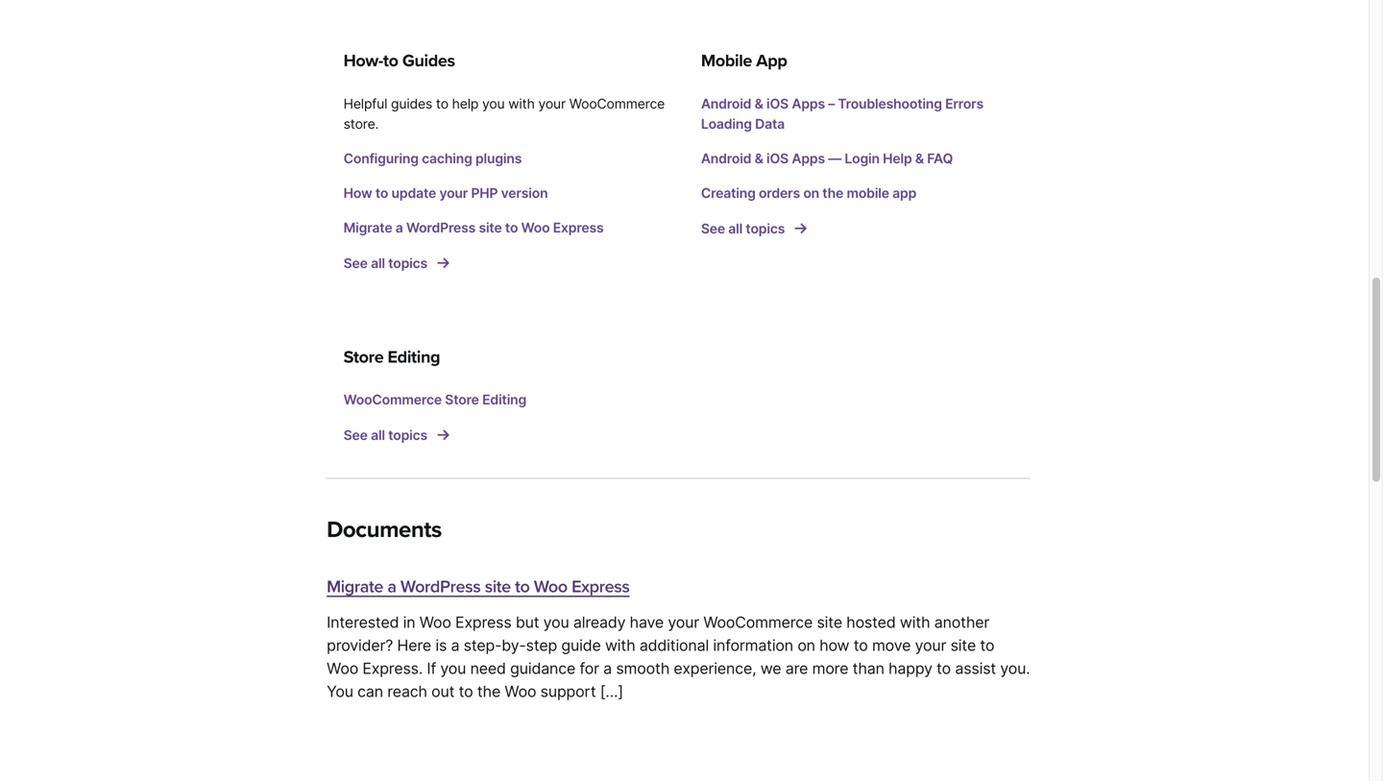 Task type: locate. For each thing, give the bounding box(es) containing it.
apps
[[792, 95, 825, 112], [792, 150, 825, 167]]

0 horizontal spatial editing
[[388, 347, 440, 367]]

0 horizontal spatial with
[[508, 95, 535, 112]]

php
[[471, 185, 498, 201]]

see for migrate a wordpress site to woo express
[[344, 255, 368, 271]]

2 horizontal spatial you
[[543, 613, 569, 632]]

in
[[403, 613, 416, 632]]

apps inside android & ios apps – troubleshooting errors loading data
[[792, 95, 825, 112]]

hosted
[[847, 613, 896, 632]]

android & ios apps – troubleshooting errors loading data
[[701, 95, 984, 132]]

all for creating
[[729, 220, 743, 237]]

support
[[541, 682, 596, 701]]

see
[[701, 220, 725, 237], [344, 255, 368, 271], [344, 427, 368, 443]]

2 ios from the top
[[767, 150, 789, 167]]

1 horizontal spatial with
[[605, 636, 636, 655]]

0 vertical spatial topics
[[746, 220, 785, 237]]

with
[[508, 95, 535, 112], [900, 613, 930, 632], [605, 636, 636, 655]]

woo down the guidance
[[505, 682, 536, 701]]

2 apps from the top
[[792, 150, 825, 167]]

out
[[432, 682, 455, 701]]

provider?
[[327, 636, 393, 655]]

2 vertical spatial see
[[344, 427, 368, 443]]

& up data
[[755, 95, 764, 112]]

how-to guides
[[344, 50, 455, 71]]

1 vertical spatial apps
[[792, 150, 825, 167]]

0 vertical spatial see all topics link
[[701, 220, 807, 237]]

migrate a wordpress site to woo express down the php at the top of the page
[[344, 219, 604, 236]]

0 vertical spatial see
[[701, 220, 725, 237]]

can
[[358, 682, 383, 701]]

you
[[482, 95, 505, 112], [543, 613, 569, 632], [440, 659, 466, 678]]

to inside helpful guides to help you with your woocommerce store.
[[436, 95, 449, 112]]

apps for —
[[792, 150, 825, 167]]

site up the step- at the left of page
[[485, 576, 511, 597]]

smooth
[[616, 659, 670, 678]]

1 apps from the top
[[792, 95, 825, 112]]

store
[[344, 347, 384, 367], [445, 392, 479, 408]]

0 vertical spatial migrate a wordpress site to woo express
[[344, 219, 604, 236]]

to
[[383, 50, 398, 71], [436, 95, 449, 112], [376, 185, 388, 201], [505, 219, 518, 236], [515, 576, 530, 597], [854, 636, 868, 655], [980, 636, 995, 655], [937, 659, 951, 678], [459, 682, 473, 701]]

site down "another"
[[951, 636, 976, 655]]

to right 'out'
[[459, 682, 473, 701]]

migrate
[[344, 219, 392, 236], [327, 576, 383, 597]]

0 vertical spatial the
[[823, 185, 844, 201]]

apps left —
[[792, 150, 825, 167]]

the down —
[[823, 185, 844, 201]]

ios inside android & ios apps – troubleshooting errors loading data
[[767, 95, 789, 112]]

see all topics down creating
[[701, 220, 788, 237]]

1 vertical spatial woocommerce
[[344, 392, 442, 408]]

1 vertical spatial topics
[[388, 255, 428, 271]]

guides
[[402, 50, 455, 71]]

1 ios from the top
[[767, 95, 789, 112]]

you right help
[[482, 95, 505, 112]]

your up happy
[[915, 636, 947, 655]]

android inside android & ios apps – troubleshooting errors loading data
[[701, 95, 752, 112]]

a
[[396, 219, 403, 236], [388, 576, 396, 597], [451, 636, 460, 655], [604, 659, 612, 678]]

1 vertical spatial editing
[[482, 392, 527, 408]]

the inside interested in woo express but you already have your woocommerce site hosted with another provider? here is a step-by-step guide with additional information on how to move your site to woo express. if you need guidance for a smooth experience, we are more than happy to assist you. you can reach out to the woo support […]
[[477, 682, 501, 701]]

woocommerce inside helpful guides to help you with your woocommerce store.
[[570, 95, 665, 112]]

migrate a wordpress site to woo express link up have
[[327, 574, 1030, 601]]

you.
[[1001, 659, 1030, 678]]

guide
[[561, 636, 601, 655]]

to left help
[[436, 95, 449, 112]]

mobile
[[701, 50, 752, 71]]

0 vertical spatial android
[[701, 95, 752, 112]]

you up the step
[[543, 613, 569, 632]]

0 horizontal spatial woocommerce
[[344, 392, 442, 408]]

how-
[[344, 50, 383, 71]]

woocommerce
[[570, 95, 665, 112], [344, 392, 442, 408], [704, 613, 813, 632]]

all down creating
[[729, 220, 743, 237]]

see all topics down woocommerce store editing on the bottom left of the page
[[344, 427, 431, 443]]

see all topics down update
[[344, 255, 431, 271]]

2 horizontal spatial woocommerce
[[704, 613, 813, 632]]

you up 'out'
[[440, 659, 466, 678]]

need
[[470, 659, 506, 678]]

orders
[[759, 185, 800, 201]]

on up are
[[798, 636, 816, 655]]

with right help
[[508, 95, 535, 112]]

app
[[756, 50, 787, 71]]

2 vertical spatial express
[[455, 613, 512, 632]]

ios up data
[[767, 95, 789, 112]]

see down store editing at the left top of page
[[344, 427, 368, 443]]

0 vertical spatial woocommerce
[[570, 95, 665, 112]]

0 vertical spatial apps
[[792, 95, 825, 112]]

see all topics link down update
[[344, 255, 449, 271]]

express
[[553, 219, 604, 236], [572, 576, 630, 597], [455, 613, 512, 632]]

move
[[872, 636, 911, 655]]

android up loading
[[701, 95, 752, 112]]

1 vertical spatial see all topics link
[[344, 255, 449, 271]]

0 vertical spatial ios
[[767, 95, 789, 112]]

0 vertical spatial with
[[508, 95, 535, 112]]

woo
[[521, 219, 550, 236], [534, 576, 568, 597], [420, 613, 451, 632], [327, 659, 358, 678], [505, 682, 536, 701]]

all down how
[[371, 255, 385, 271]]

1 vertical spatial with
[[900, 613, 930, 632]]

topics down woocommerce store editing link at the left bottom
[[388, 427, 428, 443]]

1 vertical spatial see all topics
[[344, 255, 431, 271]]

with down "already"
[[605, 636, 636, 655]]

1 vertical spatial migrate a wordpress site to woo express
[[327, 576, 630, 597]]

all
[[729, 220, 743, 237], [371, 255, 385, 271], [371, 427, 385, 443]]

0 vertical spatial migrate a wordpress site to woo express link
[[344, 219, 604, 236]]

& for android & ios apps – troubleshooting errors loading data
[[755, 95, 764, 112]]

woo up "but" on the left of page
[[534, 576, 568, 597]]

2 horizontal spatial with
[[900, 613, 930, 632]]

android down loading
[[701, 150, 752, 167]]

android for android & ios apps – troubleshooting errors loading data
[[701, 95, 752, 112]]

1 horizontal spatial editing
[[482, 392, 527, 408]]

0 horizontal spatial the
[[477, 682, 501, 701]]

2 vertical spatial you
[[440, 659, 466, 678]]

to up than at the right bottom of page
[[854, 636, 868, 655]]

& down data
[[755, 150, 764, 167]]

apps for –
[[792, 95, 825, 112]]

ios
[[767, 95, 789, 112], [767, 150, 789, 167]]

ios up orders
[[767, 150, 789, 167]]

a down update
[[396, 219, 403, 236]]

2 vertical spatial see all topics link
[[344, 427, 449, 443]]

on
[[804, 185, 820, 201], [798, 636, 816, 655]]

migrate a wordpress site to woo express
[[344, 219, 604, 236], [327, 576, 630, 597]]

your right help
[[539, 95, 566, 112]]

express. if
[[363, 659, 436, 678]]

1 vertical spatial the
[[477, 682, 501, 701]]

migrate a wordpress site to woo express up the step- at the left of page
[[327, 576, 630, 597]]

mobile app
[[701, 50, 787, 71]]

here
[[397, 636, 431, 655]]

1 vertical spatial wordpress
[[401, 576, 481, 597]]

0 vertical spatial all
[[729, 220, 743, 237]]

1 vertical spatial all
[[371, 255, 385, 271]]

more
[[812, 659, 849, 678]]

see down how
[[344, 255, 368, 271]]

woo up is
[[420, 613, 451, 632]]

we
[[761, 659, 782, 678]]

1 android from the top
[[701, 95, 752, 112]]

have
[[630, 613, 664, 632]]

step
[[526, 636, 557, 655]]

the down need
[[477, 682, 501, 701]]

interested
[[327, 613, 399, 632]]

0 horizontal spatial store
[[344, 347, 384, 367]]

help
[[883, 150, 912, 167]]

2 vertical spatial woocommerce
[[704, 613, 813, 632]]

wordpress down how to update your php version link at left
[[406, 219, 476, 236]]

on inside interested in woo express but you already have your woocommerce site hosted with another provider? here is a step-by-step guide with additional information on how to move your site to woo express. if you need guidance for a smooth experience, we are more than happy to assist you. you can reach out to the woo support […]
[[798, 636, 816, 655]]

your
[[539, 95, 566, 112], [440, 185, 468, 201], [668, 613, 699, 632], [915, 636, 947, 655]]

1 vertical spatial android
[[701, 150, 752, 167]]

with up move
[[900, 613, 930, 632]]

1 horizontal spatial you
[[482, 95, 505, 112]]

topics for orders
[[746, 220, 785, 237]]

interested in woo express but you already have your woocommerce site hosted with another provider? here is a step-by-step guide with additional information on how to move your site to woo express. if you need guidance for a smooth experience, we are more than happy to assist you. you can reach out to the woo support […]
[[327, 613, 1030, 701]]

on right orders
[[804, 185, 820, 201]]

wordpress up in
[[401, 576, 481, 597]]

migrate a wordpress site to woo express link down the php at the top of the page
[[344, 219, 604, 236]]

wordpress
[[406, 219, 476, 236], [401, 576, 481, 597]]

1 vertical spatial store
[[445, 392, 479, 408]]

1 horizontal spatial the
[[823, 185, 844, 201]]

topics down update
[[388, 255, 428, 271]]

apps left –
[[792, 95, 825, 112]]

0 vertical spatial you
[[482, 95, 505, 112]]

a right is
[[451, 636, 460, 655]]

migrate down how
[[344, 219, 392, 236]]

woo up the you
[[327, 659, 358, 678]]

migrate up "interested"
[[327, 576, 383, 597]]

2 vertical spatial topics
[[388, 427, 428, 443]]

already
[[573, 613, 626, 632]]

1 horizontal spatial woocommerce
[[570, 95, 665, 112]]

how
[[820, 636, 850, 655]]

to down version
[[505, 219, 518, 236]]

0 vertical spatial store
[[344, 347, 384, 367]]

0 vertical spatial see all topics
[[701, 220, 788, 237]]

to up "but" on the left of page
[[515, 576, 530, 597]]

login
[[845, 150, 880, 167]]

version
[[501, 185, 548, 201]]

editing
[[388, 347, 440, 367], [482, 392, 527, 408]]

see down creating
[[701, 220, 725, 237]]

see all topics
[[701, 220, 788, 237], [344, 255, 431, 271], [344, 427, 431, 443]]

the
[[823, 185, 844, 201], [477, 682, 501, 701]]

topics
[[746, 220, 785, 237], [388, 255, 428, 271], [388, 427, 428, 443]]

all down woocommerce store editing on the bottom left of the page
[[371, 427, 385, 443]]

1 vertical spatial see
[[344, 255, 368, 271]]

site
[[479, 219, 502, 236], [485, 576, 511, 597], [817, 613, 843, 632], [951, 636, 976, 655]]

2 vertical spatial see all topics
[[344, 427, 431, 443]]

1 vertical spatial on
[[798, 636, 816, 655]]

2 android from the top
[[701, 150, 752, 167]]

see all topics link down woocommerce store editing on the bottom left of the page
[[344, 427, 449, 443]]

1 horizontal spatial store
[[445, 392, 479, 408]]

a up "interested"
[[388, 576, 396, 597]]

creating orders on the mobile app link
[[701, 185, 917, 201]]

1 vertical spatial ios
[[767, 150, 789, 167]]

troubleshooting
[[838, 95, 942, 112]]

your left the php at the top of the page
[[440, 185, 468, 201]]

see all topics link down creating
[[701, 220, 807, 237]]

android
[[701, 95, 752, 112], [701, 150, 752, 167]]

woocommerce inside interested in woo express but you already have your woocommerce site hosted with another provider? here is a step-by-step guide with additional information on how to move your site to woo express. if you need guidance for a smooth experience, we are more than happy to assist you. you can reach out to the woo support […]
[[704, 613, 813, 632]]

& inside android & ios apps – troubleshooting errors loading data
[[755, 95, 764, 112]]

topics down orders
[[746, 220, 785, 237]]

help
[[452, 95, 479, 112]]



Task type: describe. For each thing, give the bounding box(es) containing it.
android & ios apps — login help & faq link
[[701, 150, 953, 167]]

to up 'assist'
[[980, 636, 995, 655]]

is
[[436, 636, 447, 655]]

0 vertical spatial migrate
[[344, 219, 392, 236]]

android & ios apps — login help & faq
[[701, 150, 953, 167]]

to left guides
[[383, 50, 398, 71]]

additional
[[640, 636, 709, 655]]

configuring caching plugins
[[344, 150, 522, 167]]

for
[[580, 659, 599, 678]]

are
[[786, 659, 808, 678]]

see all topics for creating
[[701, 220, 788, 237]]

woo down version
[[521, 219, 550, 236]]

2 vertical spatial all
[[371, 427, 385, 443]]

data
[[755, 116, 785, 132]]

android & ios apps – troubleshooting errors loading data link
[[701, 95, 984, 132]]

by-
[[502, 636, 526, 655]]

store.
[[344, 116, 379, 132]]

—
[[828, 150, 842, 167]]

site down the php at the top of the page
[[479, 219, 502, 236]]

caching
[[422, 150, 472, 167]]

mobile
[[847, 185, 890, 201]]

1 vertical spatial migrate
[[327, 576, 383, 597]]

1 vertical spatial you
[[543, 613, 569, 632]]

creating orders on the mobile app
[[701, 185, 917, 201]]

assist
[[955, 659, 996, 678]]

documents
[[327, 516, 442, 544]]

errors
[[945, 95, 984, 112]]

configuring
[[344, 150, 419, 167]]

app
[[893, 185, 917, 201]]

loading
[[701, 116, 752, 132]]

another
[[935, 613, 990, 632]]

but
[[516, 613, 539, 632]]

faq
[[927, 150, 953, 167]]

with inside helpful guides to help you with your woocommerce store.
[[508, 95, 535, 112]]

reach
[[387, 682, 427, 701]]

express inside interested in woo express but you already have your woocommerce site hosted with another provider? here is a step-by-step guide with additional information on how to move your site to woo express. if you need guidance for a smooth experience, we are more than happy to assist you. you can reach out to the woo support […]
[[455, 613, 512, 632]]

creating
[[701, 185, 756, 201]]

see for creating orders on the mobile app
[[701, 220, 725, 237]]

configuring caching plugins link
[[344, 150, 522, 167]]

how to update your php version link
[[344, 185, 548, 201]]

experience,
[[674, 659, 757, 678]]

site up how
[[817, 613, 843, 632]]

[…]
[[600, 682, 624, 701]]

0 horizontal spatial you
[[440, 659, 466, 678]]

you inside helpful guides to help you with your woocommerce store.
[[482, 95, 505, 112]]

helpful guides to help you with your woocommerce store.
[[344, 95, 665, 132]]

0 vertical spatial express
[[553, 219, 604, 236]]

ios for –
[[767, 95, 789, 112]]

–
[[828, 95, 835, 112]]

plugins
[[476, 150, 522, 167]]

information
[[713, 636, 794, 655]]

helpful
[[344, 95, 387, 112]]

step-
[[464, 636, 502, 655]]

guidance
[[510, 659, 576, 678]]

& left faq
[[916, 150, 924, 167]]

see all topics for migrate
[[344, 255, 431, 271]]

woocommerce store editing
[[344, 392, 527, 408]]

your up additional
[[668, 613, 699, 632]]

topics for a
[[388, 255, 428, 271]]

0 vertical spatial on
[[804, 185, 820, 201]]

see all topics link for creating
[[701, 220, 807, 237]]

guides
[[391, 95, 432, 112]]

to right how
[[376, 185, 388, 201]]

to left 'assist'
[[937, 659, 951, 678]]

0 vertical spatial editing
[[388, 347, 440, 367]]

woocommerce store editing link
[[344, 392, 527, 408]]

all for migrate
[[371, 255, 385, 271]]

you
[[327, 682, 353, 701]]

2 vertical spatial with
[[605, 636, 636, 655]]

store editing
[[344, 347, 440, 367]]

than
[[853, 659, 885, 678]]

see all topics link for migrate
[[344, 255, 449, 271]]

& for android & ios apps — login help & faq
[[755, 150, 764, 167]]

update
[[392, 185, 436, 201]]

1 vertical spatial express
[[572, 576, 630, 597]]

how to update your php version
[[344, 185, 548, 201]]

ios for —
[[767, 150, 789, 167]]

your inside helpful guides to help you with your woocommerce store.
[[539, 95, 566, 112]]

1 vertical spatial migrate a wordpress site to woo express link
[[327, 574, 1030, 601]]

happy
[[889, 659, 933, 678]]

android for android & ios apps — login help & faq
[[701, 150, 752, 167]]

0 vertical spatial wordpress
[[406, 219, 476, 236]]

how
[[344, 185, 372, 201]]

a right for
[[604, 659, 612, 678]]



Task type: vqa. For each thing, say whether or not it's contained in the screenshot.
Service navigation menu element
no



